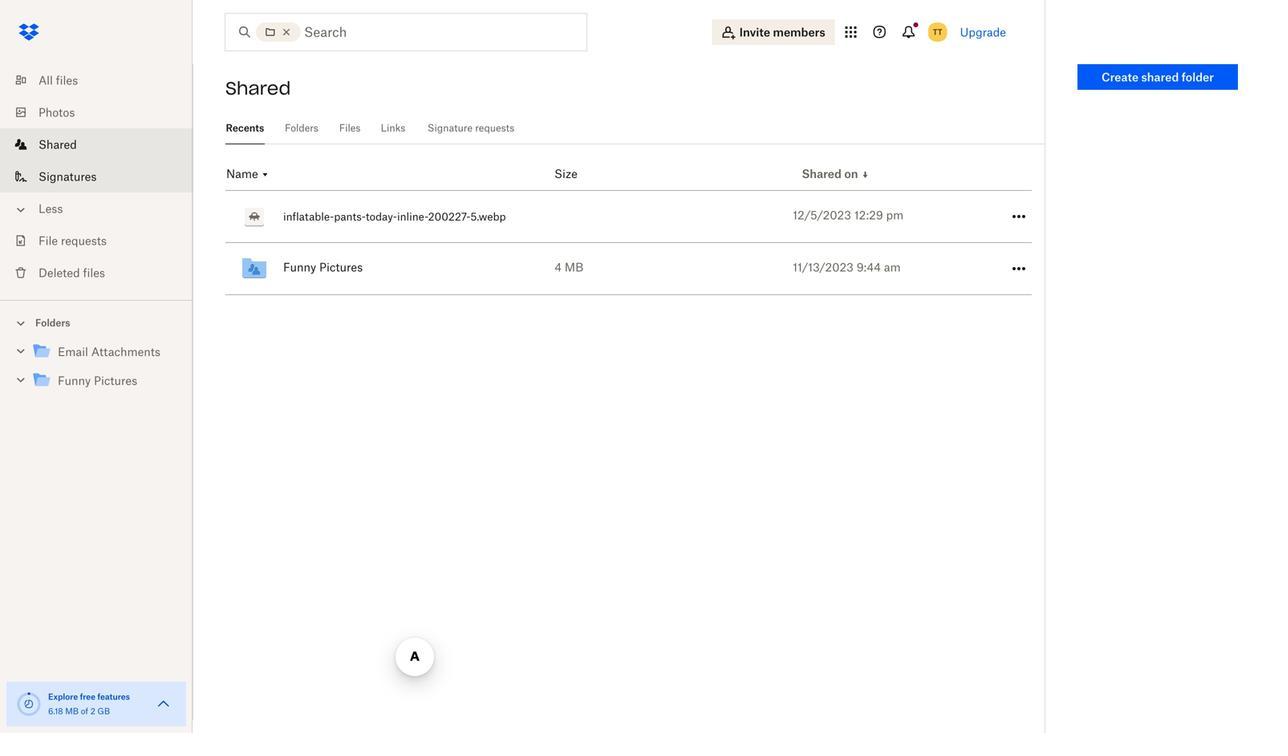 Task type: locate. For each thing, give the bounding box(es) containing it.
11/13/2023 9:44 am
[[793, 261, 901, 274]]

mb right 4
[[565, 261, 584, 274]]

more actions image
[[1009, 207, 1029, 226], [1009, 259, 1029, 278]]

files inside deleted files link
[[83, 266, 105, 280]]

funny pictures image
[[238, 253, 270, 285]]

folders link
[[284, 112, 319, 142]]

pictures down email attachments
[[94, 374, 137, 388]]

1 horizontal spatial template stateless image
[[861, 170, 870, 180]]

folders inside button
[[35, 317, 70, 329]]

size button
[[554, 167, 578, 181]]

deleted files link
[[13, 257, 193, 289]]

1 horizontal spatial shared
[[225, 77, 291, 100]]

quota usage element
[[16, 692, 42, 717]]

attachments
[[91, 345, 160, 359]]

shared on button
[[802, 167, 870, 182]]

1 vertical spatial folders
[[35, 317, 70, 329]]

group containing email attachments
[[0, 334, 193, 407]]

0 vertical spatial mb
[[565, 261, 584, 274]]

explore
[[48, 692, 78, 702]]

1 vertical spatial more actions image
[[1009, 259, 1029, 278]]

0 horizontal spatial requests
[[61, 234, 107, 248]]

0 vertical spatial funny pictures link
[[238, 243, 596, 294]]

shared left "on" at top
[[802, 167, 842, 181]]

1 vertical spatial shared
[[39, 138, 77, 151]]

email
[[58, 345, 88, 359]]

requests inside signature requests link
[[475, 122, 514, 134]]

signatures link
[[13, 160, 193, 193]]

shared up recents 'link'
[[225, 77, 291, 100]]

2 horizontal spatial shared
[[802, 167, 842, 181]]

shared on
[[802, 167, 858, 181]]

0 horizontal spatial template stateless image
[[261, 170, 270, 180]]

2 more actions image from the top
[[1009, 259, 1029, 278]]

on
[[844, 167, 858, 181]]

1 template stateless image from the left
[[861, 170, 870, 180]]

12:29
[[854, 208, 883, 222]]

template stateless image inside name popup button
[[261, 170, 270, 180]]

funny pictures
[[283, 261, 363, 274], [58, 374, 137, 388]]

2 vertical spatial shared
[[802, 167, 842, 181]]

funny pictures link down the email attachments link
[[32, 370, 180, 392]]

0 vertical spatial folders
[[285, 122, 318, 134]]

folders left files
[[285, 122, 318, 134]]

am
[[884, 261, 901, 274]]

upgrade link
[[960, 25, 1006, 39]]

file
[[39, 234, 58, 248]]

1 more actions image from the top
[[1009, 207, 1029, 226]]

shared
[[1142, 70, 1179, 84]]

of
[[81, 707, 88, 717]]

invite members
[[740, 25, 825, 39]]

0 horizontal spatial folders
[[35, 317, 70, 329]]

invite
[[740, 25, 770, 39]]

shared link
[[13, 128, 193, 160]]

file requests
[[39, 234, 107, 248]]

0 vertical spatial requests
[[475, 122, 514, 134]]

requests up deleted files
[[61, 234, 107, 248]]

size
[[554, 167, 578, 181]]

signatures
[[39, 170, 97, 183]]

Search in folder "Funny Pictures" text field
[[304, 22, 554, 42]]

folder
[[1182, 70, 1214, 84]]

funny right funny pictures
[[283, 261, 316, 274]]

0 horizontal spatial shared
[[39, 138, 77, 151]]

deleted files
[[39, 266, 105, 280]]

0 vertical spatial pictures
[[319, 261, 363, 274]]

photos
[[39, 106, 75, 119]]

requests for file requests
[[61, 234, 107, 248]]

requests for signature requests
[[475, 122, 514, 134]]

template stateless image right "on" at top
[[861, 170, 870, 180]]

name button
[[226, 167, 270, 182]]

0 vertical spatial funny
[[283, 261, 316, 274]]

1 horizontal spatial files
[[83, 266, 105, 280]]

funny pictures link down inline-
[[238, 243, 596, 294]]

signature requests link
[[425, 112, 517, 142]]

1 vertical spatial funny
[[58, 374, 91, 388]]

1 vertical spatial files
[[83, 266, 105, 280]]

email attachments
[[58, 345, 160, 359]]

funny down 'email'
[[58, 374, 91, 388]]

mb
[[565, 261, 584, 274], [65, 707, 79, 717]]

files
[[56, 73, 78, 87], [83, 266, 105, 280]]

name
[[226, 167, 258, 181]]

requests right "signature"
[[475, 122, 514, 134]]

0 vertical spatial shared
[[225, 77, 291, 100]]

1 vertical spatial mb
[[65, 707, 79, 717]]

template stateless image inside shared on popup button
[[861, 170, 870, 180]]

files right all
[[56, 73, 78, 87]]

funny
[[283, 261, 316, 274], [58, 374, 91, 388]]

folders
[[285, 122, 318, 134], [35, 317, 70, 329]]

0 horizontal spatial pictures
[[94, 374, 137, 388]]

funny pictures down inflatable-
[[283, 261, 363, 274]]

inflatable-pants-today-inline-200227-5.webp button
[[238, 191, 551, 242]]

create shared folder
[[1102, 70, 1214, 84]]

shared down photos
[[39, 138, 77, 151]]

requests inside file requests link
[[61, 234, 107, 248]]

6.18
[[48, 707, 63, 717]]

links
[[381, 122, 406, 134]]

tab list
[[225, 112, 1045, 144]]

1 horizontal spatial pictures
[[319, 261, 363, 274]]

1 horizontal spatial folders
[[285, 122, 318, 134]]

list
[[0, 55, 193, 300]]

4 mb
[[555, 261, 584, 274]]

template stateless image right name
[[261, 170, 270, 180]]

0 horizontal spatial files
[[56, 73, 78, 87]]

folders inside tab list
[[285, 122, 318, 134]]

inflatable pants today inline 200227 5.webp image
[[238, 201, 270, 233]]

features
[[97, 692, 130, 702]]

0 horizontal spatial mb
[[65, 707, 79, 717]]

0 vertical spatial more actions image
[[1009, 207, 1029, 226]]

template stateless image
[[861, 170, 870, 180], [261, 170, 270, 180]]

shared
[[225, 77, 291, 100], [39, 138, 77, 151], [802, 167, 842, 181]]

1 horizontal spatial requests
[[475, 122, 514, 134]]

1 vertical spatial funny pictures link
[[32, 370, 180, 392]]

group
[[0, 334, 193, 407]]

gb
[[98, 707, 110, 717]]

0 vertical spatial files
[[56, 73, 78, 87]]

funny pictures down the email attachments link
[[58, 374, 137, 388]]

1 vertical spatial requests
[[61, 234, 107, 248]]

200227-
[[428, 210, 471, 223]]

pictures down the pants-
[[319, 261, 363, 274]]

pm
[[886, 208, 904, 222]]

files down file requests link
[[83, 266, 105, 280]]

2 template stateless image from the left
[[261, 170, 270, 180]]

folders button
[[0, 311, 193, 334]]

funny pictures link
[[238, 243, 596, 294], [32, 370, 180, 392]]

pictures
[[319, 261, 363, 274], [94, 374, 137, 388]]

1 horizontal spatial funny pictures
[[283, 261, 363, 274]]

requests
[[475, 122, 514, 134], [61, 234, 107, 248]]

files inside all files link
[[56, 73, 78, 87]]

folders up 'email'
[[35, 317, 70, 329]]

more actions image for 11/13/2023 9:44 am
[[1009, 259, 1029, 278]]

1 vertical spatial pictures
[[94, 374, 137, 388]]

0 horizontal spatial funny pictures link
[[32, 370, 180, 392]]

files for all files
[[56, 73, 78, 87]]

mb left of
[[65, 707, 79, 717]]

1 vertical spatial funny pictures
[[58, 374, 137, 388]]

12/5/2023
[[793, 208, 851, 222]]

free
[[80, 692, 95, 702]]

create shared folder button
[[1078, 64, 1238, 90]]



Task type: vqa. For each thing, say whether or not it's contained in the screenshot.
Quota Usage progress bar
no



Task type: describe. For each thing, give the bounding box(es) containing it.
create
[[1102, 70, 1139, 84]]

inflatable-
[[283, 210, 334, 223]]

email attachments link
[[32, 341, 180, 363]]

all files link
[[13, 64, 193, 96]]

inline-
[[397, 210, 428, 223]]

photos link
[[13, 96, 193, 128]]

signature requests
[[428, 122, 514, 134]]

0 horizontal spatial funny pictures
[[58, 374, 137, 388]]

tt button
[[925, 19, 951, 45]]

12/5/2023 12:29 pm
[[793, 208, 904, 222]]

0 vertical spatial funny pictures
[[283, 261, 363, 274]]

today-
[[366, 210, 397, 223]]

recents
[[226, 122, 264, 134]]

shared inside popup button
[[802, 167, 842, 181]]

upgrade
[[960, 25, 1006, 39]]

recents link
[[225, 112, 265, 142]]

5.webp
[[471, 210, 506, 223]]

files for deleted files
[[83, 266, 105, 280]]

file requests link
[[13, 225, 193, 257]]

signatures list item
[[0, 160, 193, 193]]

pants-
[[334, 210, 366, 223]]

9:44
[[857, 261, 881, 274]]

1 horizontal spatial funny pictures link
[[238, 243, 596, 294]]

more actions image for 12/5/2023 12:29 pm
[[1009, 207, 1029, 226]]

signature
[[428, 122, 473, 134]]

template stateless image for name
[[261, 170, 270, 180]]

files
[[339, 122, 361, 134]]

tab list containing recents
[[225, 112, 1045, 144]]

4
[[555, 261, 562, 274]]

invite members button
[[712, 19, 835, 45]]

template stateless image for shared on
[[861, 170, 870, 180]]

files link
[[339, 112, 361, 142]]

dropbox image
[[13, 16, 45, 48]]

1 horizontal spatial mb
[[565, 261, 584, 274]]

11/13/2023
[[793, 261, 854, 274]]

less
[[39, 202, 63, 215]]

all
[[39, 73, 53, 87]]

explore free features 6.18 mb of 2 gb
[[48, 692, 130, 717]]

shared list item
[[0, 128, 193, 160]]

members
[[773, 25, 825, 39]]

shared inside list item
[[39, 138, 77, 151]]

inflatable-pants-today-inline-200227-5.webp
[[283, 210, 506, 223]]

list containing all files
[[0, 55, 193, 300]]

links link
[[380, 112, 406, 142]]

less image
[[13, 202, 29, 218]]

mb inside explore free features 6.18 mb of 2 gb
[[65, 707, 79, 717]]

tt
[[933, 27, 943, 37]]

2
[[90, 707, 95, 717]]

0 horizontal spatial funny
[[58, 374, 91, 388]]

1 horizontal spatial funny
[[283, 261, 316, 274]]

deleted
[[39, 266, 80, 280]]

all files
[[39, 73, 78, 87]]



